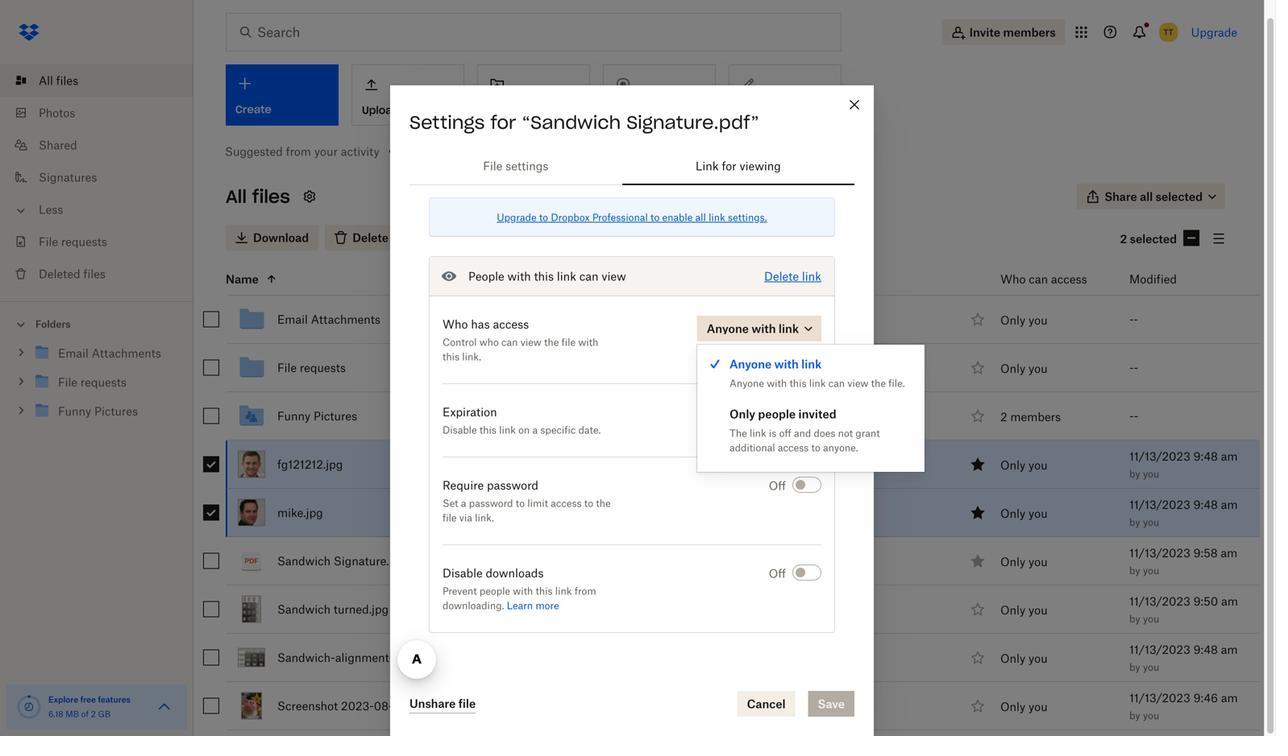 Task type: describe. For each thing, give the bounding box(es) containing it.
6.18
[[48, 710, 63, 720]]

9:48 for fg121212.jpg
[[1194, 450, 1218, 464]]

add to starred image for 11/13/2023 9:50 am
[[968, 600, 988, 620]]

9:50
[[1194, 595, 1218, 609]]

name funny pictures, modified 11/13/2023 10:13 am, element
[[190, 393, 1260, 441]]

only you button for 2023-
[[1000, 698, 1048, 716]]

on
[[518, 424, 530, 437]]

limit
[[527, 498, 548, 510]]

anyone.
[[823, 442, 858, 454]]

am for signature.pdf
[[1221, 547, 1238, 560]]

only you inside name mike.jpg, modified 11/13/2023 9:48 am, element
[[1000, 507, 1048, 521]]

free
[[80, 695, 96, 705]]

funny pictures link
[[277, 407, 357, 426]]

9:48 for mike.jpg
[[1194, 498, 1218, 512]]

name sandwich turned.jpg, modified 11/13/2023 9:50 am, element
[[190, 586, 1260, 634]]

11/13/2023 9:58 am by you
[[1129, 547, 1238, 577]]

pictures
[[314, 410, 357, 423]]

link. inside require password set a password to limit access to the file via link.
[[475, 512, 494, 524]]

of
[[81, 710, 89, 720]]

file settings tab
[[410, 147, 622, 185]]

remove from starred image for fg121212.jpg
[[968, 455, 988, 474]]

alignment-
[[335, 651, 394, 665]]

delete
[[764, 270, 799, 283]]

create
[[488, 104, 524, 117]]

modified
[[1129, 272, 1177, 286]]

list containing all files
[[0, 55, 193, 302]]

chart-
[[394, 651, 425, 665]]

name file requests, modified 12/14/2023 4:10 pm, element
[[190, 344, 1260, 393]]

all files link
[[13, 64, 193, 97]]

add to starred image inside name email attachments, modified 11/13/2023 10:24 am, element
[[968, 310, 988, 329]]

by for turned.jpg
[[1129, 614, 1140, 626]]

to right limit
[[584, 498, 593, 510]]

attachments
[[311, 313, 380, 327]]

shared link
[[13, 129, 193, 161]]

selected
[[1130, 232, 1177, 246]]

only you for turned.jpg
[[1000, 604, 1048, 617]]

1 vertical spatial requests
[[300, 361, 346, 375]]

prevent people with this link from downloading.
[[443, 586, 596, 612]]

learn more
[[507, 600, 559, 612]]

by inside name fg121212.jpg, modified 11/13/2023 9:48 am, element
[[1129, 468, 1140, 480]]

1 horizontal spatial all files
[[226, 185, 290, 208]]

file requests link inside table
[[277, 358, 346, 378]]

you inside name email attachments, modified 11/13/2023 10:24 am, element
[[1029, 314, 1048, 327]]

only for requests
[[1000, 362, 1026, 376]]

name sandwich signature.pdf, modified 11/13/2023 9:58 am, element
[[190, 538, 1260, 586]]

this for expiration disable this link on a specific date.
[[480, 424, 497, 437]]

expiration disable this link on a specific date.
[[443, 406, 601, 437]]

not
[[838, 428, 853, 440]]

deleted files link
[[13, 258, 193, 290]]

table containing name
[[190, 264, 1260, 737]]

1 horizontal spatial all
[[226, 185, 247, 208]]

quota usage element
[[16, 695, 42, 721]]

1 vertical spatial anyone with link
[[730, 358, 822, 371]]

0 vertical spatial from
[[286, 145, 311, 158]]

08-
[[374, 700, 392, 713]]

view inside who has access control who can view the file with this link.
[[521, 337, 542, 349]]

access inside only people invited the link is off and does not grant additional access to anyone.
[[778, 442, 809, 454]]

downloads
[[486, 567, 544, 580]]

name mike.jpg, modified 11/13/2023 9:48 am, element
[[190, 489, 1260, 538]]

suggested
[[225, 145, 283, 158]]

link down dropbox
[[557, 270, 576, 283]]

0 vertical spatial requests
[[61, 235, 107, 249]]

am for 2023-
[[1221, 692, 1238, 705]]

link right delete
[[802, 270, 822, 283]]

specific
[[540, 424, 576, 437]]

to left limit
[[516, 498, 525, 510]]

9:58
[[1194, 547, 1218, 560]]

funny
[[277, 410, 311, 423]]

link up 'anyone with this link can view the file.'
[[802, 358, 822, 371]]

11/13/2023 for turned.jpg
[[1129, 595, 1191, 609]]

with right people
[[508, 270, 531, 283]]

link for viewing tab
[[622, 147, 855, 185]]

2 members
[[1000, 410, 1061, 424]]

file inside who has access control who can view the file with this link.
[[562, 337, 576, 349]]

funny pictures
[[277, 410, 357, 423]]

turned.jpg
[[334, 603, 389, 617]]

from inside prevent people with this link from downloading.
[[575, 586, 596, 598]]

require
[[443, 479, 484, 493]]

only for alignment-
[[1000, 652, 1026, 666]]

shared
[[39, 138, 77, 152]]

prevent
[[443, 586, 477, 598]]

only inside name mike.jpg, modified 11/13/2023 9:48 am, element
[[1000, 507, 1026, 521]]

/sandwich alignment chart 720x495.jpg image
[[238, 649, 265, 668]]

settings for "sandwich signature.pdf" dialog
[[390, 85, 874, 737]]

who for who has access control who can view the file with this link.
[[443, 318, 468, 331]]

for for link
[[722, 159, 737, 173]]

this for anyone with this link can view the file.
[[790, 378, 807, 390]]

more
[[536, 600, 559, 612]]

create folder
[[488, 104, 559, 117]]

people
[[468, 270, 504, 283]]

anyone with this link can view the file.
[[730, 378, 905, 390]]

create folder button
[[477, 64, 590, 126]]

18
[[392, 700, 404, 713]]

2023-
[[341, 700, 374, 713]]

add to starred image for 11/13/2023 9:46 am
[[968, 697, 988, 716]]

sandwich-
[[277, 651, 335, 665]]

11/13/2023 9:50 am by you
[[1129, 595, 1238, 626]]

upgrade to dropbox professional to enable all link settings. link
[[497, 212, 767, 224]]

modified button
[[1129, 270, 1219, 289]]

add to starred image
[[968, 407, 988, 426]]

fg121212.jpg link
[[277, 455, 343, 474]]

11/13/2023 for signature.pdf
[[1129, 547, 1191, 560]]

grant
[[856, 428, 880, 440]]

and
[[794, 428, 811, 440]]

screenshot 2023-08-18 at 9.48.36 am.png
[[277, 700, 506, 713]]

with inside who has access control who can view the file with this link.
[[578, 337, 598, 349]]

features
[[98, 695, 130, 705]]

deleted files
[[39, 267, 106, 281]]

only you button for requests
[[1000, 360, 1048, 378]]

dropbox image
[[13, 16, 45, 48]]

file inside list
[[39, 235, 58, 249]]

files for the all files link
[[56, 74, 78, 87]]

add to starred image for 11/13/2023 9:48 am
[[968, 649, 988, 668]]

anyone with link inside dropdown button
[[707, 322, 799, 336]]

delete link link
[[764, 270, 822, 283]]

learn
[[507, 600, 533, 612]]

9:48 for sandwich-alignment-chart-720x495.jpg
[[1194, 643, 1218, 657]]

members
[[1010, 410, 1061, 424]]

access inside table
[[1051, 272, 1087, 286]]

photos link
[[13, 97, 193, 129]]

email
[[277, 313, 308, 327]]

your
[[314, 145, 338, 158]]

photos
[[39, 106, 75, 120]]

only for turned.jpg
[[1000, 604, 1026, 617]]

-- for attachments
[[1129, 313, 1138, 327]]

upgrade to dropbox professional to enable all link settings.
[[497, 212, 767, 224]]

name email attachments, modified 11/13/2023 10:24 am, element
[[190, 296, 1260, 344]]

only you for alignment-
[[1000, 652, 1048, 666]]

link inside only people invited the link is off and does not grant additional access to anyone.
[[750, 428, 766, 440]]

email attachments link
[[277, 310, 380, 329]]

sandwich-alignment-chart-720x495.jpg link
[[277, 649, 492, 668]]

can inside who has access control who can view the file with this link.
[[501, 337, 518, 349]]

only you for 2023-
[[1000, 701, 1048, 714]]

remove from starred image for sandwich signature.pdf
[[968, 552, 988, 571]]

only for attachments
[[1000, 314, 1026, 327]]

9:46
[[1194, 692, 1218, 705]]

file requests inside table
[[277, 361, 346, 375]]

downloading.
[[443, 600, 504, 612]]

file for file requests 'link' inside the table
[[277, 361, 297, 375]]

only inside only people invited the link is off and does not grant additional access to anyone.
[[730, 408, 755, 421]]

2 for 2 selected
[[1120, 232, 1127, 246]]

link inside expiration disable this link on a specific date.
[[499, 424, 516, 437]]

fg121212.jpg
[[277, 458, 343, 472]]

viewing
[[740, 159, 781, 173]]

delete link
[[764, 270, 822, 283]]

3 off from the top
[[769, 567, 786, 581]]

1 vertical spatial password
[[469, 498, 513, 510]]

you inside 11/13/2023 9:58 am by you
[[1143, 565, 1159, 577]]

/sandwich turned.jpg image
[[242, 596, 261, 624]]

suggested from your activity
[[225, 145, 380, 158]]

11/13/2023 9:48 am by you for fg121212.jpg
[[1129, 450, 1238, 480]]

folders
[[35, 318, 71, 331]]

this inside who has access control who can view the file with this link.
[[443, 351, 460, 363]]

file.
[[889, 378, 905, 390]]

signatures link
[[13, 161, 193, 193]]

1 vertical spatial anyone
[[730, 358, 772, 371]]

who
[[479, 337, 499, 349]]

only you for signature.pdf
[[1000, 555, 1048, 569]]

1 am from the top
[[1221, 450, 1238, 464]]

"sandwich
[[522, 111, 621, 134]]

name
[[226, 272, 259, 286]]

only you button inside name mike.jpg, modified 11/13/2023 9:48 am, element
[[1000, 505, 1048, 523]]

professional
[[592, 212, 648, 224]]

link inside "anyone with link" dropdown button
[[779, 322, 799, 336]]

you inside 11/13/2023 9:46 am by you
[[1143, 710, 1159, 722]]



Task type: locate. For each thing, give the bounding box(es) containing it.
by inside name sandwich-alignment-chart-720x495.jpg, modified 11/13/2023 9:48 am, element
[[1129, 662, 1140, 674]]

1 horizontal spatial a
[[532, 424, 538, 437]]

name shortcut.web, modified 11/13/2023 10:10 am, element
[[190, 731, 1260, 737]]

tab list containing file settings
[[410, 147, 855, 185]]

signature.pdf"
[[627, 111, 759, 134]]

1 vertical spatial view
[[521, 337, 542, 349]]

only you
[[1000, 314, 1048, 327], [1000, 362, 1048, 376], [1000, 459, 1048, 472], [1000, 507, 1048, 521], [1000, 555, 1048, 569], [1000, 604, 1048, 617], [1000, 652, 1048, 666], [1000, 701, 1048, 714]]

people up 'is'
[[758, 408, 796, 421]]

view for people with this link can view
[[602, 270, 626, 283]]

3 11/13/2023 from the top
[[1129, 547, 1191, 560]]

enable
[[662, 212, 693, 224]]

this up the invited
[[790, 378, 807, 390]]

add to starred image inside 'name file requests, modified 12/14/2023 4:10 pm,' element
[[968, 358, 988, 378]]

2 vertical spatial view
[[848, 378, 869, 390]]

2 horizontal spatial file
[[483, 159, 503, 173]]

4 am from the top
[[1221, 595, 1238, 609]]

view right the who at the top of the page
[[521, 337, 542, 349]]

files
[[56, 74, 78, 87], [252, 185, 290, 208], [83, 267, 106, 281]]

-- inside 'name file requests, modified 12/14/2023 4:10 pm,' element
[[1129, 361, 1138, 375]]

file
[[562, 337, 576, 349], [443, 512, 457, 524]]

0 horizontal spatial 2
[[91, 710, 96, 720]]

upgrade for upgrade
[[1191, 25, 1238, 39]]

0 vertical spatial people
[[758, 408, 796, 421]]

2 horizontal spatial files
[[252, 185, 290, 208]]

file inside tab
[[483, 159, 503, 173]]

2 inside explore free features 6.18 mb of 2 gb
[[91, 710, 96, 720]]

1 horizontal spatial file
[[562, 337, 576, 349]]

2 disable from the top
[[443, 567, 483, 580]]

11/13/2023 for alignment-
[[1129, 643, 1191, 657]]

only you inside name sandwich turned.jpg, modified 11/13/2023 9:50 am, element
[[1000, 604, 1048, 617]]

1 vertical spatial 11/13/2023 9:48 am by you
[[1129, 498, 1238, 529]]

0 horizontal spatial a
[[461, 498, 466, 510]]

3 only you from the top
[[1000, 459, 1048, 472]]

1 horizontal spatial files
[[83, 267, 106, 281]]

this up 'more'
[[536, 586, 553, 598]]

1 disable from the top
[[443, 424, 477, 437]]

5 11/13/2023 from the top
[[1129, 643, 1191, 657]]

only you button for attachments
[[1000, 312, 1048, 329]]

1 vertical spatial file requests link
[[277, 358, 346, 378]]

off down additional
[[769, 479, 786, 493]]

1 -- from the top
[[1129, 313, 1138, 327]]

1 horizontal spatial view
[[602, 270, 626, 283]]

sandwich for sandwich turned.jpg
[[277, 603, 331, 617]]

the
[[730, 428, 747, 440]]

5 add to starred image from the top
[[968, 697, 988, 716]]

only you for attachments
[[1000, 314, 1048, 327]]

via
[[459, 512, 472, 524]]

settings.
[[728, 212, 767, 224]]

this
[[534, 270, 554, 283], [443, 351, 460, 363], [790, 378, 807, 390], [480, 424, 497, 437], [536, 586, 553, 598]]

this down expiration
[[480, 424, 497, 437]]

only inside 'name sandwich signature.pdf, modified 11/13/2023 9:58 am,' element
[[1000, 555, 1026, 569]]

settings for "sandwich signature.pdf"
[[410, 111, 759, 134]]

by inside name mike.jpg, modified 11/13/2023 9:48 am, element
[[1129, 517, 1140, 529]]

-- inside name funny pictures, modified 11/13/2023 10:13 am, element
[[1129, 410, 1138, 423]]

all files up photos
[[39, 74, 78, 87]]

1 vertical spatial link.
[[475, 512, 494, 524]]

11/13/2023 inside 11/13/2023 9:46 am by you
[[1129, 692, 1191, 705]]

file
[[483, 159, 503, 173], [39, 235, 58, 249], [277, 361, 297, 375]]

files up photos
[[56, 74, 78, 87]]

1 horizontal spatial people
[[758, 408, 796, 421]]

all files
[[39, 74, 78, 87], [226, 185, 290, 208]]

0 horizontal spatial view
[[521, 337, 542, 349]]

6 only you from the top
[[1000, 604, 1048, 617]]

am inside 11/13/2023 9:50 am by you
[[1221, 595, 1238, 609]]

upgrade inside link for viewing tab panel
[[497, 212, 537, 224]]

2 remove from starred image from the top
[[968, 503, 988, 523]]

to
[[539, 212, 548, 224], [651, 212, 660, 224], [811, 442, 821, 454], [516, 498, 525, 510], [584, 498, 593, 510]]

2 vertical spatial the
[[596, 498, 611, 510]]

1 horizontal spatial the
[[596, 498, 611, 510]]

0 vertical spatial link.
[[462, 351, 481, 363]]

11/13/2023 inside 11/13/2023 9:50 am by you
[[1129, 595, 1191, 609]]

720x495.jpg
[[425, 651, 492, 665]]

add to starred image
[[968, 310, 988, 329], [968, 358, 988, 378], [968, 600, 988, 620], [968, 649, 988, 668], [968, 697, 988, 716]]

1 vertical spatial all
[[226, 185, 247, 208]]

2 vertical spatial 11/13/2023 9:48 am by you
[[1129, 643, 1238, 674]]

file requests
[[39, 235, 107, 249], [277, 361, 346, 375]]

who has access control who can view the file with this link.
[[443, 318, 598, 363]]

less image
[[13, 203, 29, 219]]

2 11/13/2023 from the top
[[1129, 498, 1191, 512]]

1 vertical spatial remove from starred image
[[968, 503, 988, 523]]

11/13/2023 9:48 am by you inside name mike.jpg, modified 11/13/2023 9:48 am, element
[[1129, 498, 1238, 529]]

all inside list item
[[39, 74, 53, 87]]

1 horizontal spatial for
[[722, 159, 737, 173]]

2 vertical spatial file
[[277, 361, 297, 375]]

2 vertical spatial off
[[769, 567, 786, 581]]

0 vertical spatial remove from starred image
[[968, 455, 988, 474]]

5 only you button from the top
[[1000, 553, 1048, 571]]

am for turned.jpg
[[1221, 595, 1238, 609]]

4 11/13/2023 from the top
[[1129, 595, 1191, 609]]

only you button
[[1000, 312, 1048, 329], [1000, 360, 1048, 378], [1000, 457, 1048, 474], [1000, 505, 1048, 523], [1000, 553, 1048, 571], [1000, 602, 1048, 619], [1000, 650, 1048, 668], [1000, 698, 1048, 716]]

view down professional at the top
[[602, 270, 626, 283]]

0 vertical spatial anyone with link
[[707, 322, 799, 336]]

this right people
[[534, 270, 554, 283]]

0 vertical spatial file requests link
[[13, 226, 193, 258]]

1 vertical spatial disable
[[443, 567, 483, 580]]

1 vertical spatial 9:48
[[1194, 498, 1218, 512]]

the left file.
[[871, 378, 886, 390]]

all files down suggested
[[226, 185, 290, 208]]

a inside require password set a password to limit access to the file via link.
[[461, 498, 466, 510]]

0 vertical spatial upgrade
[[1191, 25, 1238, 39]]

invited
[[799, 408, 837, 421]]

only you for requests
[[1000, 362, 1048, 376]]

2 9:48 from the top
[[1194, 498, 1218, 512]]

disable up prevent
[[443, 567, 483, 580]]

1 horizontal spatial 2
[[1000, 410, 1007, 424]]

8 only you button from the top
[[1000, 698, 1048, 716]]

anyone up name funny pictures, modified 11/13/2023 10:13 am, element
[[730, 378, 764, 390]]

requests up the funny pictures
[[300, 361, 346, 375]]

less
[[39, 203, 63, 216]]

only you inside name sandwich-alignment-chart-720x495.jpg, modified 11/13/2023 9:48 am, element
[[1000, 652, 1048, 666]]

0 horizontal spatial file
[[39, 235, 58, 249]]

0 vertical spatial all
[[39, 74, 53, 87]]

access inside who has access control who can view the file with this link.
[[493, 318, 529, 331]]

/mike.jpg image
[[238, 499, 265, 527]]

files for deleted files link
[[83, 267, 106, 281]]

deleted
[[39, 267, 80, 281]]

2 vertical spatial files
[[83, 267, 106, 281]]

file settings
[[483, 159, 549, 173]]

file down email
[[277, 361, 297, 375]]

all down suggested
[[226, 185, 247, 208]]

2 horizontal spatial view
[[848, 378, 869, 390]]

1 vertical spatial for
[[722, 159, 737, 173]]

with inside dropdown button
[[752, 322, 776, 336]]

this for people with this link can view
[[534, 270, 554, 283]]

4 add to starred image from the top
[[968, 649, 988, 668]]

0 vertical spatial the
[[544, 337, 559, 349]]

link for viewing tab panel
[[410, 198, 855, 672]]

remove from starred image inside name mike.jpg, modified 11/13/2023 9:48 am, element
[[968, 503, 988, 523]]

11/13/2023 9:48 am by you for mike.jpg
[[1129, 498, 1238, 529]]

0 horizontal spatial file
[[443, 512, 457, 524]]

only you button inside 'name sandwich signature.pdf, modified 11/13/2023 9:58 am,' element
[[1000, 553, 1048, 571]]

1 horizontal spatial file requests link
[[277, 358, 346, 378]]

by for 2023-
[[1129, 710, 1140, 722]]

file left settings
[[483, 159, 503, 173]]

people inside prevent people with this link from downloading.
[[480, 586, 510, 598]]

9:48 inside name fg121212.jpg, modified 11/13/2023 9:48 am, element
[[1194, 450, 1218, 464]]

people inside only people invited the link is off and does not grant additional access to anyone.
[[758, 408, 796, 421]]

file requests link
[[13, 226, 193, 258], [277, 358, 346, 378]]

with up 'name file requests, modified 12/14/2023 4:10 pm,' element
[[752, 322, 776, 336]]

with down name button
[[578, 337, 598, 349]]

list
[[0, 55, 193, 302]]

0 vertical spatial file requests
[[39, 235, 107, 249]]

this inside expiration disable this link on a specific date.
[[480, 424, 497, 437]]

0 horizontal spatial from
[[286, 145, 311, 158]]

link. down control
[[462, 351, 481, 363]]

only you button for signature.pdf
[[1000, 553, 1048, 571]]

0 horizontal spatial requests
[[61, 235, 107, 249]]

you inside 11/13/2023 9:50 am by you
[[1143, 614, 1159, 626]]

upgrade
[[1191, 25, 1238, 39], [497, 212, 537, 224]]

file requests up deleted files
[[39, 235, 107, 249]]

who for who can access
[[1000, 272, 1026, 286]]

/fg121212.jpg image
[[238, 451, 265, 478]]

-
[[1129, 313, 1134, 327], [1134, 313, 1138, 327], [1129, 361, 1134, 375], [1134, 361, 1138, 375], [1129, 410, 1134, 423], [1134, 410, 1138, 423]]

settings
[[506, 159, 549, 173]]

remove from starred image inside 'name sandwich signature.pdf, modified 11/13/2023 9:58 am,' element
[[968, 552, 988, 571]]

0 vertical spatial off
[[769, 406, 786, 420]]

does
[[814, 428, 836, 440]]

file down the less
[[39, 235, 58, 249]]

to left the enable
[[651, 212, 660, 224]]

-- inside name email attachments, modified 11/13/2023 10:24 am, element
[[1129, 313, 1138, 327]]

3 remove from starred image from the top
[[968, 552, 988, 571]]

1 vertical spatial file
[[443, 512, 457, 524]]

only inside name email attachments, modified 11/13/2023 10:24 am, element
[[1000, 314, 1026, 327]]

only you button inside name sandwich turned.jpg, modified 11/13/2023 9:50 am, element
[[1000, 602, 1048, 619]]

files inside list item
[[56, 74, 78, 87]]

file down name button
[[562, 337, 576, 349]]

sandwich signature.pdf link
[[277, 552, 407, 571]]

signatures
[[39, 171, 97, 184]]

1 9:48 from the top
[[1194, 450, 1218, 464]]

/screenshot 2023-08-18 at 9.48.36 am.png image
[[241, 693, 262, 720]]

screenshot 2023-08-18 at 9.48.36 am.png link
[[277, 697, 506, 716]]

the
[[544, 337, 559, 349], [871, 378, 886, 390], [596, 498, 611, 510]]

link left on
[[499, 424, 516, 437]]

only you inside name fg121212.jpg, modified 11/13/2023 9:48 am, element
[[1000, 459, 1048, 472]]

to down does
[[811, 442, 821, 454]]

file requests link up the funny pictures
[[277, 358, 346, 378]]

sandwich turned.jpg
[[277, 603, 389, 617]]

only you inside 'name file requests, modified 12/14/2023 4:10 pm,' element
[[1000, 362, 1048, 376]]

only inside "name screenshot 2023-08-18 at 9.48.36 am.png, modified 11/13/2023 9:46 am," element
[[1000, 701, 1026, 714]]

a inside expiration disable this link on a specific date.
[[532, 424, 538, 437]]

only inside 'name file requests, modified 12/14/2023 4:10 pm,' element
[[1000, 362, 1026, 376]]

2 add to starred image from the top
[[968, 358, 988, 378]]

who can access
[[1000, 272, 1087, 286]]

who inside table
[[1000, 272, 1026, 286]]

link inside prevent people with this link from downloading.
[[555, 586, 572, 598]]

anyone with link button
[[697, 316, 822, 342]]

people down disable downloads
[[480, 586, 510, 598]]

1 11/13/2023 9:48 am by you from the top
[[1129, 450, 1238, 480]]

link.
[[462, 351, 481, 363], [475, 512, 494, 524]]

name button
[[226, 270, 961, 289]]

for for settings
[[491, 111, 516, 134]]

with inside prevent people with this link from downloading.
[[513, 586, 533, 598]]

group
[[0, 336, 193, 438]]

link for viewing
[[696, 159, 781, 173]]

by for alignment-
[[1129, 662, 1140, 674]]

only for 2023-
[[1000, 701, 1026, 714]]

view
[[602, 270, 626, 283], [521, 337, 542, 349], [848, 378, 869, 390]]

a right on
[[532, 424, 538, 437]]

files right deleted
[[83, 267, 106, 281]]

0 horizontal spatial files
[[56, 74, 78, 87]]

link right all
[[709, 212, 725, 224]]

2 for 2 members
[[1000, 410, 1007, 424]]

1 horizontal spatial requests
[[300, 361, 346, 375]]

2 horizontal spatial the
[[871, 378, 886, 390]]

table
[[190, 264, 1260, 737]]

file requests link inside list
[[13, 226, 193, 258]]

7 only you from the top
[[1000, 652, 1048, 666]]

to left dropbox
[[539, 212, 548, 224]]

am for alignment-
[[1221, 643, 1238, 657]]

to inside only people invited the link is off and does not grant additional access to anyone.
[[811, 442, 821, 454]]

settings
[[410, 111, 485, 134]]

password up limit
[[487, 479, 539, 493]]

1 vertical spatial who
[[443, 318, 468, 331]]

off up name sandwich turned.jpg, modified 11/13/2023 9:50 am, element
[[769, 567, 786, 581]]

signature.pdf
[[334, 555, 407, 568]]

3 11/13/2023 9:48 am by you from the top
[[1129, 643, 1238, 674]]

9:48 inside name mike.jpg, modified 11/13/2023 9:48 am, element
[[1194, 498, 1218, 512]]

0 vertical spatial file
[[483, 159, 503, 173]]

3 only you button from the top
[[1000, 457, 1048, 474]]

set
[[443, 498, 458, 510]]

4 by from the top
[[1129, 614, 1140, 626]]

4 only you from the top
[[1000, 507, 1048, 521]]

off for disable
[[769, 406, 786, 420]]

control
[[443, 337, 477, 349]]

access inside require password set a password to limit access to the file via link.
[[551, 498, 582, 510]]

1 vertical spatial off
[[769, 479, 786, 493]]

0 vertical spatial disable
[[443, 424, 477, 437]]

1 vertical spatial --
[[1129, 361, 1138, 375]]

anyone inside dropdown button
[[707, 322, 749, 336]]

file requests up the funny pictures
[[277, 361, 346, 375]]

2 vertical spatial anyone
[[730, 378, 764, 390]]

0 vertical spatial 2
[[1120, 232, 1127, 246]]

6 by from the top
[[1129, 710, 1140, 722]]

who inside who has access control who can view the file with this link.
[[443, 318, 468, 331]]

am inside 11/13/2023 9:58 am by you
[[1221, 547, 1238, 560]]

only you button inside "name screenshot 2023-08-18 at 9.48.36 am.png, modified 11/13/2023 9:46 am," element
[[1000, 698, 1048, 716]]

0 vertical spatial for
[[491, 111, 516, 134]]

1 by from the top
[[1129, 468, 1140, 480]]

anyone
[[707, 322, 749, 336], [730, 358, 772, 371], [730, 378, 764, 390]]

1 horizontal spatial upgrade
[[1191, 25, 1238, 39]]

a right set
[[461, 498, 466, 510]]

only you button inside name fg121212.jpg, modified 11/13/2023 9:48 am, element
[[1000, 457, 1048, 474]]

view for anyone with this link can view the file.
[[848, 378, 869, 390]]

sandwich for sandwich signature.pdf
[[277, 555, 331, 568]]

2 right add to starred icon
[[1000, 410, 1007, 424]]

requests up deleted files
[[61, 235, 107, 249]]

1 vertical spatial sandwich
[[277, 603, 331, 617]]

0 horizontal spatial for
[[491, 111, 516, 134]]

link down delete link link
[[779, 322, 799, 336]]

2 right of on the bottom left
[[91, 710, 96, 720]]

sandwich turned.jpg link
[[277, 600, 389, 620]]

name screenshot 2023-08-18 at 9.48.36 am.png, modified 11/13/2023 9:46 am, element
[[190, 683, 1260, 731]]

requests
[[61, 235, 107, 249], [300, 361, 346, 375]]

from
[[286, 145, 311, 158], [575, 586, 596, 598]]

off up 'is'
[[769, 406, 786, 420]]

5 by from the top
[[1129, 662, 1140, 674]]

11/13/2023 inside 11/13/2023 9:58 am by you
[[1129, 547, 1191, 560]]

all up photos
[[39, 74, 53, 87]]

people for prevent
[[480, 586, 510, 598]]

2 selected
[[1120, 232, 1177, 246]]

folder
[[527, 104, 559, 117]]

3 by from the top
[[1129, 565, 1140, 577]]

2 by from the top
[[1129, 517, 1140, 529]]

link. right via on the left of the page
[[475, 512, 494, 524]]

1 horizontal spatial from
[[575, 586, 596, 598]]

1 vertical spatial the
[[871, 378, 886, 390]]

sandwich down the mike.jpg link
[[277, 555, 331, 568]]

2 left selected
[[1120, 232, 1127, 246]]

0 horizontal spatial file requests link
[[13, 226, 193, 258]]

am inside 11/13/2023 9:46 am by you
[[1221, 692, 1238, 705]]

password up via on the left of the page
[[469, 498, 513, 510]]

people
[[758, 408, 796, 421], [480, 586, 510, 598]]

2 -- from the top
[[1129, 361, 1138, 375]]

2 only you button from the top
[[1000, 360, 1048, 378]]

2 11/13/2023 9:48 am by you from the top
[[1129, 498, 1238, 529]]

0 horizontal spatial the
[[544, 337, 559, 349]]

learn more link
[[507, 600, 559, 612]]

date.
[[578, 424, 601, 437]]

access
[[1051, 272, 1087, 286], [493, 318, 529, 331], [778, 442, 809, 454], [551, 498, 582, 510]]

only you button inside name sandwich-alignment-chart-720x495.jpg, modified 11/13/2023 9:48 am, element
[[1000, 650, 1048, 668]]

7 only you button from the top
[[1000, 650, 1048, 668]]

people for only
[[758, 408, 796, 421]]

2 vertical spatial --
[[1129, 410, 1138, 423]]

tab list
[[410, 147, 855, 185]]

can inside table
[[1029, 272, 1048, 286]]

-- for requests
[[1129, 361, 1138, 375]]

the right the who at the top of the page
[[544, 337, 559, 349]]

only for signature.pdf
[[1000, 555, 1026, 569]]

by inside 11/13/2023 9:46 am by you
[[1129, 710, 1140, 722]]

9:48 inside name sandwich-alignment-chart-720x495.jpg, modified 11/13/2023 9:48 am, element
[[1194, 643, 1218, 657]]

the inside who has access control who can view the file with this link.
[[544, 337, 559, 349]]

mike.jpg
[[277, 506, 323, 520]]

all files inside list item
[[39, 74, 78, 87]]

for inside tab
[[722, 159, 737, 173]]

link up the invited
[[809, 378, 826, 390]]

disable inside expiration disable this link on a specific date.
[[443, 424, 477, 437]]

only you inside name email attachments, modified 11/13/2023 10:24 am, element
[[1000, 314, 1048, 327]]

this down control
[[443, 351, 460, 363]]

2 vertical spatial 2
[[91, 710, 96, 720]]

0 horizontal spatial file requests
[[39, 235, 107, 249]]

4 only you button from the top
[[1000, 505, 1048, 523]]

at
[[407, 700, 418, 713]]

by inside 11/13/2023 9:58 am by you
[[1129, 565, 1140, 577]]

only you button for turned.jpg
[[1000, 602, 1048, 619]]

anyone up 'name file requests, modified 12/14/2023 4:10 pm,' element
[[707, 322, 749, 336]]

11/13/2023
[[1129, 450, 1191, 464], [1129, 498, 1191, 512], [1129, 547, 1191, 560], [1129, 595, 1191, 609], [1129, 643, 1191, 657], [1129, 692, 1191, 705]]

1 off from the top
[[769, 406, 786, 420]]

0 vertical spatial password
[[487, 479, 539, 493]]

with up learn
[[513, 586, 533, 598]]

3 add to starred image from the top
[[968, 600, 988, 620]]

explore free features 6.18 mb of 2 gb
[[48, 695, 130, 720]]

you inside 'name file requests, modified 12/14/2023 4:10 pm,' element
[[1029, 362, 1048, 376]]

2 inside button
[[1000, 410, 1007, 424]]

2 vertical spatial 9:48
[[1194, 643, 1218, 657]]

file for tab list containing file settings
[[483, 159, 503, 173]]

tab list inside settings for "sandwich signature.pdf" "dialog"
[[410, 147, 855, 185]]

2 members button
[[1000, 408, 1061, 426]]

9.48.36
[[421, 700, 461, 713]]

0 vertical spatial anyone
[[707, 322, 749, 336]]

6 11/13/2023 from the top
[[1129, 692, 1191, 705]]

0 horizontal spatial who
[[443, 318, 468, 331]]

0 vertical spatial files
[[56, 74, 78, 87]]

file down set
[[443, 512, 457, 524]]

1 horizontal spatial file requests
[[277, 361, 346, 375]]

all files list item
[[0, 64, 193, 97]]

screenshot
[[277, 700, 338, 713]]

11/13/2023 9:48 am by you inside name sandwich-alignment-chart-720x495.jpg, modified 11/13/2023 9:48 am, element
[[1129, 643, 1238, 674]]

with up 'anyone with this link can view the file.'
[[774, 358, 799, 371]]

1 horizontal spatial file
[[277, 361, 297, 375]]

0 vertical spatial file
[[562, 337, 576, 349]]

by for signature.pdf
[[1129, 565, 1140, 577]]

remove from starred image for mike.jpg
[[968, 503, 988, 523]]

11/13/2023 9:48 am by you inside name fg121212.jpg, modified 11/13/2023 9:48 am, element
[[1129, 450, 1238, 480]]

name fg121212.jpg, modified 11/13/2023 9:48 am, element
[[190, 441, 1260, 489]]

1 add to starred image from the top
[[968, 310, 988, 329]]

only you inside "name screenshot 2023-08-18 at 9.48.36 am.png, modified 11/13/2023 9:46 am," element
[[1000, 701, 1048, 714]]

-- for pictures
[[1129, 410, 1138, 423]]

6 am from the top
[[1221, 692, 1238, 705]]

1 horizontal spatial who
[[1000, 272, 1026, 286]]

0 horizontal spatial people
[[480, 586, 510, 598]]

only you button inside name email attachments, modified 11/13/2023 10:24 am, element
[[1000, 312, 1048, 329]]

only inside name fg121212.jpg, modified 11/13/2023 9:48 am, element
[[1000, 459, 1026, 472]]

0 vertical spatial who
[[1000, 272, 1026, 286]]

8 only you from the top
[[1000, 701, 1048, 714]]

remove from starred image
[[968, 455, 988, 474], [968, 503, 988, 523], [968, 552, 988, 571]]

1 only you from the top
[[1000, 314, 1048, 327]]

for left folder
[[491, 111, 516, 134]]

11/13/2023 9:46 am by you
[[1129, 692, 1238, 722]]

the right limit
[[596, 498, 611, 510]]

3 -- from the top
[[1129, 410, 1138, 423]]

folders button
[[0, 312, 193, 336]]

only you button for alignment-
[[1000, 650, 1048, 668]]

2 only you from the top
[[1000, 362, 1048, 376]]

0 vertical spatial a
[[532, 424, 538, 437]]

1 vertical spatial from
[[575, 586, 596, 598]]

by inside 11/13/2023 9:50 am by you
[[1129, 614, 1140, 626]]

2 sandwich from the top
[[277, 603, 331, 617]]

1 vertical spatial all files
[[226, 185, 290, 208]]

file inside require password set a password to limit access to the file via link.
[[443, 512, 457, 524]]

link up 'more'
[[555, 586, 572, 598]]

add to starred image inside name sandwich-alignment-chart-720x495.jpg, modified 11/13/2023 9:48 am, element
[[968, 649, 988, 668]]

11/13/2023 9:48 am by you for sandwich-alignment-chart-720x495.jpg
[[1129, 643, 1238, 674]]

sandwich-alignment-chart-720x495.jpg
[[277, 651, 492, 665]]

only you inside 'name sandwich signature.pdf, modified 11/13/2023 9:58 am,' element
[[1000, 555, 1048, 569]]

1 sandwich from the top
[[277, 555, 331, 568]]

11/13/2023 for 2023-
[[1129, 692, 1191, 705]]

disable down expiration
[[443, 424, 477, 437]]

upgrade for upgrade to dropbox professional to enable all link settings.
[[497, 212, 537, 224]]

0 vertical spatial view
[[602, 270, 626, 283]]

3 am from the top
[[1221, 547, 1238, 560]]

1 only you button from the top
[[1000, 312, 1048, 329]]

files down suggested
[[252, 185, 290, 208]]

0 vertical spatial --
[[1129, 313, 1138, 327]]

file requests link up deleted files
[[13, 226, 193, 258]]

1 vertical spatial 2
[[1000, 410, 1007, 424]]

0 horizontal spatial all
[[39, 74, 53, 87]]

11/13/2023 9:48 am by you
[[1129, 450, 1238, 480], [1129, 498, 1238, 529], [1129, 643, 1238, 674]]

all
[[39, 74, 53, 87], [226, 185, 247, 208]]

2 am from the top
[[1221, 498, 1238, 512]]

with up 'is'
[[767, 378, 787, 390]]

1 vertical spatial file requests
[[277, 361, 346, 375]]

expiration
[[443, 406, 497, 419]]

0 vertical spatial 9:48
[[1194, 450, 1218, 464]]

require password set a password to limit access to the file via link.
[[443, 479, 611, 524]]

3 9:48 from the top
[[1194, 643, 1218, 657]]

name sandwich-alignment-chart-720x495.jpg, modified 11/13/2023 9:48 am, element
[[190, 634, 1260, 683]]

off for password
[[769, 479, 786, 493]]

1 vertical spatial a
[[461, 498, 466, 510]]

6 only you button from the top
[[1000, 602, 1048, 619]]

5 am from the top
[[1221, 643, 1238, 657]]

anyone down "anyone with link" dropdown button
[[730, 358, 772, 371]]

disable
[[443, 424, 477, 437], [443, 567, 483, 580]]

1 vertical spatial people
[[480, 586, 510, 598]]

0 horizontal spatial all files
[[39, 74, 78, 87]]

people with this link can view
[[468, 270, 626, 283]]

2 off from the top
[[769, 479, 786, 493]]

link. inside who has access control who can view the file with this link.
[[462, 351, 481, 363]]

2 horizontal spatial 2
[[1120, 232, 1127, 246]]

sandwich up sandwich-
[[277, 603, 331, 617]]

1 remove from starred image from the top
[[968, 455, 988, 474]]

1 11/13/2023 from the top
[[1129, 450, 1191, 464]]

view left file.
[[848, 378, 869, 390]]

disable downloads
[[443, 567, 544, 580]]

0 horizontal spatial upgrade
[[497, 212, 537, 224]]

1 vertical spatial file
[[39, 235, 58, 249]]

only you button inside 'name file requests, modified 12/14/2023 4:10 pm,' element
[[1000, 360, 1048, 378]]

anyone with link down "anyone with link" dropdown button
[[730, 358, 822, 371]]

5 only you from the top
[[1000, 555, 1048, 569]]

link left 'is'
[[750, 428, 766, 440]]

this inside prevent people with this link from downloading.
[[536, 586, 553, 598]]

anyone with link up 'name file requests, modified 12/14/2023 4:10 pm,' element
[[707, 322, 799, 336]]

for right link
[[722, 159, 737, 173]]

the inside require password set a password to limit access to the file via link.
[[596, 498, 611, 510]]

file requests inside 'link'
[[39, 235, 107, 249]]



Task type: vqa. For each thing, say whether or not it's contained in the screenshot.


